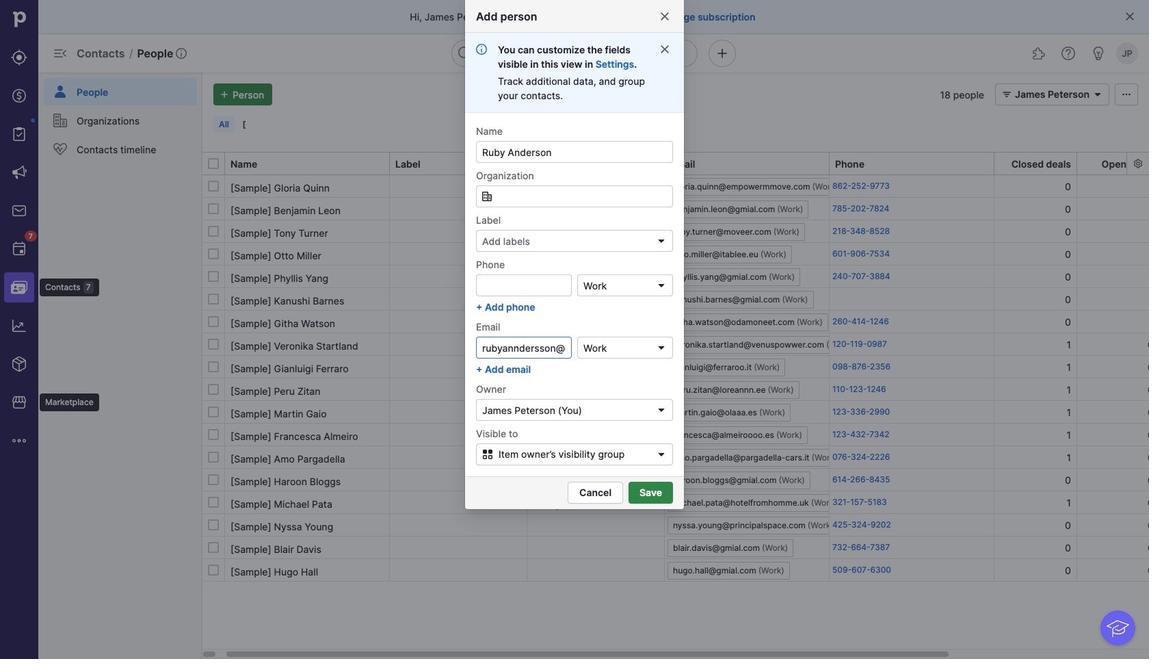 Task type: describe. For each thing, give the bounding box(es) containing it.
quick help image
[[1061, 45, 1077, 62]]

8 size s image from the top
[[208, 565, 219, 576]]

8 size s image from the top
[[208, 452, 219, 463]]

more image
[[11, 433, 27, 449]]

1 vertical spatial menu item
[[0, 268, 38, 307]]

6 size s image from the top
[[208, 519, 219, 530]]

color info image
[[476, 44, 487, 55]]

2 size s image from the top
[[208, 316, 219, 327]]

9 size s image from the top
[[208, 474, 219, 485]]

marketplace image
[[11, 394, 27, 411]]

info image
[[176, 48, 187, 59]]

leads image
[[11, 49, 27, 66]]

2 size s image from the top
[[208, 226, 219, 237]]

4 size s image from the top
[[208, 361, 219, 372]]

5 size s image from the top
[[208, 429, 219, 440]]

deals image
[[11, 88, 27, 104]]

4 size s image from the top
[[208, 271, 219, 282]]

close image
[[660, 11, 671, 22]]

3 size s image from the top
[[208, 339, 219, 350]]

sales inbox image
[[11, 203, 27, 219]]

insights image
[[11, 318, 27, 334]]

10 size s image from the top
[[208, 497, 219, 508]]

Search Pipedrive field
[[452, 40, 698, 67]]



Task type: vqa. For each thing, say whether or not it's contained in the screenshot.
Region at the bottom of the page
no



Task type: locate. For each thing, give the bounding box(es) containing it.
color undefined image up contacts image
[[11, 241, 27, 257]]

sales assistant image
[[1091, 45, 1107, 62]]

size s image
[[208, 203, 219, 214], [208, 226, 219, 237], [208, 248, 219, 259], [208, 271, 219, 282], [208, 294, 219, 305], [208, 384, 219, 395], [208, 407, 219, 417], [208, 452, 219, 463], [208, 474, 219, 485], [208, 497, 219, 508]]

0 vertical spatial menu item
[[38, 73, 203, 105]]

1 horizontal spatial color undefined image
[[52, 83, 68, 100]]

color primary inverted image
[[216, 89, 233, 100]]

7 size s image from the top
[[208, 542, 219, 553]]

0 vertical spatial color undefined image
[[52, 83, 68, 100]]

3 size s image from the top
[[208, 248, 219, 259]]

7 size s image from the top
[[208, 407, 219, 417]]

6 size s image from the top
[[208, 384, 219, 395]]

campaigns image
[[11, 164, 27, 181]]

menu toggle image
[[52, 45, 68, 62]]

1 size s image from the top
[[208, 181, 219, 192]]

None text field
[[476, 337, 572, 359]]

color primary image
[[1125, 11, 1136, 22], [660, 44, 671, 55], [1090, 89, 1107, 100], [208, 158, 219, 169], [656, 235, 667, 246], [656, 280, 667, 291], [654, 449, 670, 460]]

home image
[[9, 9, 29, 29]]

1 vertical spatial color undefined image
[[11, 241, 27, 257]]

1 size s image from the top
[[208, 203, 219, 214]]

None text field
[[476, 141, 673, 163], [476, 185, 673, 207], [476, 274, 572, 296], [476, 141, 673, 163], [476, 185, 673, 207], [476, 274, 572, 296]]

color undefined image down menu toggle icon
[[52, 83, 68, 100]]

5 size s image from the top
[[208, 294, 219, 305]]

0 horizontal spatial color undefined image
[[11, 241, 27, 257]]

quick add image
[[715, 45, 731, 62]]

color undefined image
[[52, 112, 68, 129], [11, 126, 27, 142], [52, 141, 68, 157]]

size s image
[[208, 181, 219, 192], [208, 316, 219, 327], [208, 339, 219, 350], [208, 361, 219, 372], [208, 429, 219, 440], [208, 519, 219, 530], [208, 542, 219, 553], [208, 565, 219, 576]]

color undefined image
[[52, 83, 68, 100], [11, 241, 27, 257]]

products image
[[11, 356, 27, 372]]

dialog
[[0, 0, 1150, 659]]

None field
[[476, 185, 673, 207], [578, 274, 673, 296], [578, 337, 673, 359], [476, 399, 673, 421], [476, 185, 673, 207], [578, 274, 673, 296], [578, 337, 673, 359], [476, 399, 673, 421]]

menu
[[0, 0, 99, 659], [38, 73, 203, 659]]

menu item
[[38, 73, 203, 105], [0, 268, 38, 307]]

contacts image
[[11, 279, 27, 296]]

color primary image
[[999, 89, 1016, 100], [1119, 89, 1135, 100], [482, 191, 493, 202], [656, 342, 667, 353], [656, 404, 667, 415], [480, 449, 496, 460]]

knowledge center bot, also known as kc bot is an onboarding assistant that allows you to see the list of onboarding items in one place for quick and easy reference. this improves your in-app experience. image
[[1101, 611, 1136, 645]]



